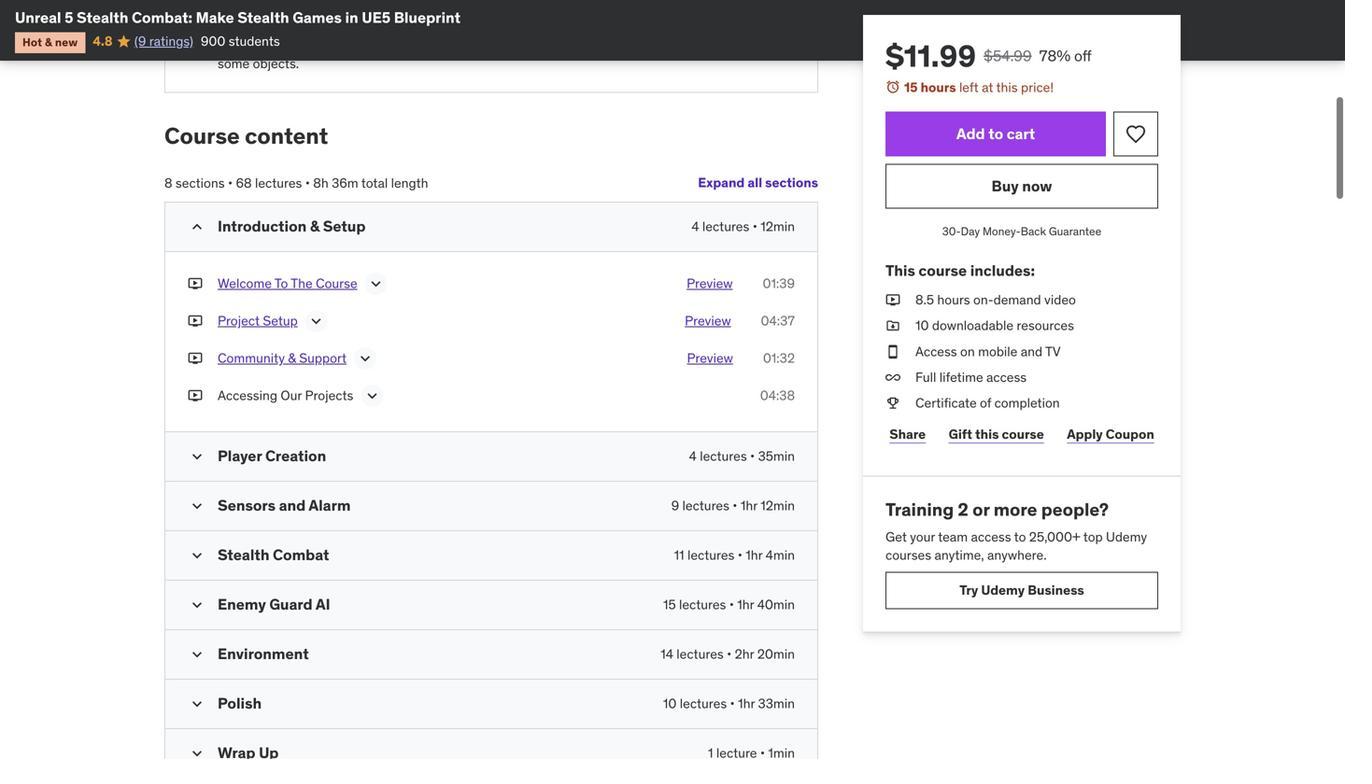 Task type: locate. For each thing, give the bounding box(es) containing it.
& for introduction
[[310, 217, 320, 236]]

1 vertical spatial preview
[[685, 313, 731, 329]]

0 horizontal spatial course
[[919, 261, 967, 280]]

0 vertical spatial setup
[[323, 217, 366, 236]]

lectures for stealth combat
[[688, 547, 735, 564]]

• for stealth combat
[[738, 547, 743, 564]]

ai
[[316, 595, 330, 614]]

9 lectures • 1hr 12min
[[671, 498, 795, 514]]

0 vertical spatial 15
[[904, 79, 918, 96]]

1 vertical spatial hours
[[937, 292, 970, 308]]

show lecture description image for project setup
[[307, 312, 326, 331]]

our
[[281, 387, 302, 404]]

show lecture description image
[[367, 275, 385, 293], [307, 312, 326, 331], [363, 387, 381, 406]]

1 horizontal spatial to
[[989, 124, 1003, 143]]

0 horizontal spatial and
[[279, 496, 306, 515]]

some
[[218, 55, 250, 72]]

0 horizontal spatial &
[[45, 35, 52, 49]]

0 horizontal spatial udemy
[[981, 582, 1025, 599]]

1 vertical spatial this
[[975, 426, 999, 443]]

1 horizontal spatial and
[[1021, 343, 1043, 360]]

8 sections • 68 lectures • 8h 36m total length
[[164, 174, 428, 191]]

2 12min from the top
[[761, 498, 795, 514]]

lifetime
[[940, 369, 983, 386]]

show lecture description image right the
[[367, 275, 385, 293]]

small image for polish
[[188, 695, 206, 714]]

1 vertical spatial course
[[316, 275, 357, 292]]

15 right alarm icon
[[904, 79, 918, 96]]

1 vertical spatial setup
[[263, 313, 298, 329]]

creation
[[265, 447, 326, 466]]

• up 11 lectures • 1hr 4min
[[733, 498, 737, 514]]

5
[[65, 8, 73, 27]]

lectures right 11
[[688, 547, 735, 564]]

welcome to the course
[[218, 275, 357, 292]]

0 horizontal spatial sections
[[176, 174, 225, 191]]

• left 4min
[[738, 547, 743, 564]]

gift this course
[[949, 426, 1044, 443]]

10 lectures • 1hr 33min
[[663, 696, 795, 712]]

3 small image from the top
[[188, 547, 206, 565]]

4 lectures • 35min
[[689, 448, 795, 465]]

to
[[358, 37, 369, 54], [989, 124, 1003, 143], [1014, 529, 1026, 545]]

make
[[196, 8, 234, 27]]

udemy inside try udemy business link
[[981, 582, 1025, 599]]

blueprint
[[394, 8, 461, 27]]

1 small image from the top
[[188, 218, 206, 236]]

2 small image from the top
[[188, 448, 206, 466]]

hot
[[22, 35, 42, 49]]

enemy
[[218, 595, 266, 614]]

hours right 8.5
[[937, 292, 970, 308]]

course right the
[[316, 275, 357, 292]]

2 vertical spatial to
[[1014, 529, 1026, 545]]

lectures right 14
[[677, 646, 724, 663]]

10
[[915, 317, 929, 334], [663, 696, 677, 712]]

xsmall image up share in the bottom right of the page
[[886, 394, 901, 412]]

1hr for and
[[741, 498, 757, 514]]

15 up 14
[[663, 597, 676, 613]]

alarm
[[309, 496, 351, 515]]

30-
[[942, 224, 961, 239]]

0 horizontal spatial 10
[[663, 696, 677, 712]]

2
[[958, 498, 969, 521]]

sections
[[765, 174, 818, 191], [176, 174, 225, 191]]

1hr for combat
[[746, 547, 763, 564]]

preview
[[687, 275, 733, 292], [685, 313, 731, 329], [687, 350, 733, 367]]

900
[[201, 33, 225, 49]]

1 horizontal spatial udemy
[[1106, 529, 1147, 545]]

small image left player
[[188, 448, 206, 466]]

course inside button
[[316, 275, 357, 292]]

4 up 9 lectures • 1hr 12min
[[689, 448, 697, 465]]

to up the anywhere.
[[1014, 529, 1026, 545]]

this right at
[[996, 79, 1018, 96]]

xsmall image
[[188, 275, 203, 293], [188, 312, 203, 330], [886, 343, 901, 361], [188, 349, 203, 368], [188, 387, 203, 405], [886, 394, 901, 412]]

access down mobile
[[987, 369, 1027, 386]]

small image left the enemy on the bottom left of page
[[188, 596, 206, 615]]

small image for enemy
[[188, 596, 206, 615]]

0 horizontal spatial 15
[[663, 597, 676, 613]]

0 vertical spatial 12min
[[761, 218, 795, 235]]

udemy right try
[[981, 582, 1025, 599]]

the
[[291, 275, 313, 292]]

1 vertical spatial access
[[971, 529, 1011, 545]]

combat
[[273, 546, 329, 565]]

1 sections from the left
[[765, 174, 818, 191]]

1 vertical spatial 12min
[[761, 498, 795, 514]]

lectures down expand
[[702, 218, 750, 235]]

0 horizontal spatial setup
[[263, 313, 298, 329]]

1 horizontal spatial sections
[[765, 174, 818, 191]]

1 horizontal spatial course
[[1002, 426, 1044, 443]]

1hr left 4min
[[746, 547, 763, 564]]

demand
[[994, 292, 1041, 308]]

this
[[996, 79, 1018, 96], [975, 426, 999, 443]]

small image
[[188, 497, 206, 516], [188, 646, 206, 664], [188, 695, 206, 714], [188, 745, 206, 759]]

1 vertical spatial 4
[[689, 448, 697, 465]]

introduction & setup
[[218, 217, 366, 236]]

to inside an interaction interface to interact with some objects.
[[358, 37, 369, 54]]

lectures for environment
[[677, 646, 724, 663]]

small image
[[188, 218, 206, 236], [188, 448, 206, 466], [188, 547, 206, 565], [188, 596, 206, 615]]

0 vertical spatial course
[[164, 122, 240, 150]]

• left 35min
[[750, 448, 755, 465]]

course content
[[164, 122, 328, 150]]

add to cart button
[[886, 112, 1106, 157]]

2hr
[[735, 646, 754, 663]]

1hr left '33min'
[[738, 696, 755, 712]]

certificate of completion
[[915, 395, 1060, 411]]

2 small image from the top
[[188, 646, 206, 664]]

environment
[[218, 645, 309, 664]]

0 horizontal spatial course
[[164, 122, 240, 150]]

0 horizontal spatial to
[[358, 37, 369, 54]]

this right gift
[[975, 426, 999, 443]]

xsmall image for 8.5
[[886, 291, 901, 309]]

unreal
[[15, 8, 61, 27]]

project setup button
[[218, 312, 298, 335]]

setup down 8h 36m
[[323, 217, 366, 236]]

and
[[1021, 343, 1043, 360], [279, 496, 306, 515]]

stealth combat
[[218, 546, 329, 565]]

3 small image from the top
[[188, 695, 206, 714]]

12min down expand all sections dropdown button
[[761, 218, 795, 235]]

& right hot
[[45, 35, 52, 49]]

course up 8.5
[[919, 261, 967, 280]]

4 small image from the top
[[188, 596, 206, 615]]

10 down 8.5
[[915, 317, 929, 334]]

0 vertical spatial to
[[358, 37, 369, 54]]

0 vertical spatial udemy
[[1106, 529, 1147, 545]]

4.8
[[93, 33, 113, 49]]

and left tv
[[1021, 343, 1043, 360]]

12min down 35min
[[761, 498, 795, 514]]

hours left left
[[921, 79, 956, 96]]

expand all sections
[[698, 174, 818, 191]]

0 vertical spatial show lecture description image
[[367, 275, 385, 293]]

stealth up the enemy on the bottom left of page
[[218, 546, 269, 565]]

accessing
[[218, 387, 277, 404]]

0 vertical spatial 10
[[915, 317, 929, 334]]

1 vertical spatial to
[[989, 124, 1003, 143]]

udemy right top
[[1106, 529, 1147, 545]]

setup down welcome to the course button
[[263, 313, 298, 329]]

small image for introduction
[[188, 218, 206, 236]]

sections right 'all'
[[765, 174, 818, 191]]

show lecture description image up support
[[307, 312, 326, 331]]

lectures for polish
[[680, 696, 727, 712]]

14 lectures • 2hr 20min
[[661, 646, 795, 663]]

small image for stealth
[[188, 547, 206, 565]]

lectures right 9
[[682, 498, 730, 514]]

player creation
[[218, 447, 326, 466]]

xsmall image left welcome
[[188, 275, 203, 293]]

small image left introduction
[[188, 218, 206, 236]]

xsmall image
[[188, 37, 203, 55], [886, 291, 901, 309], [886, 317, 901, 335], [886, 368, 901, 387]]

full lifetime access
[[915, 369, 1027, 386]]

course down completion
[[1002, 426, 1044, 443]]

• left 40min
[[729, 597, 734, 613]]

price!
[[1021, 79, 1054, 96]]

access
[[987, 369, 1027, 386], [971, 529, 1011, 545]]

• for player creation
[[750, 448, 755, 465]]

1hr left 40min
[[737, 597, 754, 613]]

to down in
[[358, 37, 369, 54]]

access down or
[[971, 529, 1011, 545]]

0 vertical spatial preview
[[687, 275, 733, 292]]

lectures for sensors and alarm
[[682, 498, 730, 514]]

access on mobile and tv
[[915, 343, 1061, 360]]

resources
[[1017, 317, 1074, 334]]

setup inside button
[[263, 313, 298, 329]]

small image left stealth combat at left
[[188, 547, 206, 565]]

2 horizontal spatial &
[[310, 217, 320, 236]]

xsmall image left project at the top
[[188, 312, 203, 330]]

access inside training 2 or more people? get your team access to 25,000+ top udemy courses anytime, anywhere.
[[971, 529, 1011, 545]]

10 downloadable resources
[[915, 317, 1074, 334]]

1 small image from the top
[[188, 497, 206, 516]]

to left cart
[[989, 124, 1003, 143]]

40min
[[757, 597, 795, 613]]

(9
[[134, 33, 146, 49]]

15
[[904, 79, 918, 96], [663, 597, 676, 613]]

lectures up 9 lectures • 1hr 12min
[[700, 448, 747, 465]]

• for polish
[[730, 696, 735, 712]]

• left 68
[[228, 174, 233, 191]]

1 horizontal spatial 10
[[915, 317, 929, 334]]

share
[[890, 426, 926, 443]]

10 down 14
[[663, 696, 677, 712]]

course up 8
[[164, 122, 240, 150]]

show lecture description image down show lecture description icon
[[363, 387, 381, 406]]

hot & new
[[22, 35, 78, 49]]

welcome
[[218, 275, 272, 292]]

& for hot
[[45, 35, 52, 49]]

1 vertical spatial 15
[[663, 597, 676, 613]]

preview left 01:32
[[687, 350, 733, 367]]

• down expand all sections dropdown button
[[753, 218, 757, 235]]

1 vertical spatial udemy
[[981, 582, 1025, 599]]

0 vertical spatial hours
[[921, 79, 956, 96]]

an interaction interface to interact with some objects.
[[218, 37, 446, 72]]

& inside community & support button
[[288, 350, 296, 367]]

2 vertical spatial preview
[[687, 350, 733, 367]]

accessing our projects
[[218, 387, 353, 404]]

preview left 04:37
[[685, 313, 731, 329]]

4 down expand
[[692, 218, 699, 235]]

1hr down "4 lectures • 35min"
[[741, 498, 757, 514]]

preview for 01:39
[[687, 275, 733, 292]]

68
[[236, 174, 252, 191]]

xsmall image for full
[[886, 368, 901, 387]]

buy now
[[992, 177, 1052, 196]]

small image for player
[[188, 448, 206, 466]]

introduction
[[218, 217, 307, 236]]

0 vertical spatial &
[[45, 35, 52, 49]]

1 horizontal spatial &
[[288, 350, 296, 367]]

04:38
[[760, 387, 795, 404]]

preview down 4 lectures • 12min
[[687, 275, 733, 292]]

this course includes:
[[886, 261, 1035, 280]]

community
[[218, 350, 285, 367]]

10 for 10 downloadable resources
[[915, 317, 929, 334]]

lectures
[[255, 174, 302, 191], [702, 218, 750, 235], [700, 448, 747, 465], [682, 498, 730, 514], [688, 547, 735, 564], [679, 597, 726, 613], [677, 646, 724, 663], [680, 696, 727, 712]]

0 vertical spatial 4
[[692, 218, 699, 235]]

2 vertical spatial &
[[288, 350, 296, 367]]

& left support
[[288, 350, 296, 367]]

and left alarm
[[279, 496, 306, 515]]

xsmall image for 10
[[886, 317, 901, 335]]

• left the 2hr
[[727, 646, 732, 663]]

1 horizontal spatial 15
[[904, 79, 918, 96]]

xsmall image left the access
[[886, 343, 901, 361]]

•
[[228, 174, 233, 191], [305, 174, 310, 191], [753, 218, 757, 235], [750, 448, 755, 465], [733, 498, 737, 514], [738, 547, 743, 564], [729, 597, 734, 613], [727, 646, 732, 663], [730, 696, 735, 712]]

support
[[299, 350, 347, 367]]

& for community
[[288, 350, 296, 367]]

sections right 8
[[176, 174, 225, 191]]

1 vertical spatial 10
[[663, 696, 677, 712]]

hours for 8.5
[[937, 292, 970, 308]]

& down 8 sections • 68 lectures • 8h 36m total length
[[310, 217, 320, 236]]

• for environment
[[727, 646, 732, 663]]

1 horizontal spatial course
[[316, 275, 357, 292]]

0 vertical spatial course
[[919, 261, 967, 280]]

9
[[671, 498, 679, 514]]

1 vertical spatial &
[[310, 217, 320, 236]]

apply coupon
[[1067, 426, 1154, 443]]

try
[[960, 582, 978, 599]]

1 vertical spatial show lecture description image
[[307, 312, 326, 331]]

$11.99 $54.99 78% off
[[886, 37, 1092, 75]]

$11.99
[[886, 37, 976, 75]]

lectures down 14 lectures • 2hr 20min on the bottom of the page
[[680, 696, 727, 712]]

2 horizontal spatial to
[[1014, 529, 1026, 545]]

• for sensors and alarm
[[733, 498, 737, 514]]

with
[[421, 37, 446, 54]]

stealth
[[77, 8, 128, 27], [237, 8, 289, 27], [218, 546, 269, 565]]

lectures down 11
[[679, 597, 726, 613]]

8.5 hours on-demand video
[[915, 292, 1076, 308]]

• left '33min'
[[730, 696, 735, 712]]



Task type: vqa. For each thing, say whether or not it's contained in the screenshot.
4 lectures • 12min
yes



Task type: describe. For each thing, give the bounding box(es) containing it.
lectures right 68
[[255, 174, 302, 191]]

01:39
[[763, 275, 795, 292]]

anytime,
[[935, 547, 984, 564]]

show lecture description image
[[356, 349, 375, 368]]

1 12min from the top
[[761, 218, 795, 235]]

15 for 15 lectures • 1hr 40min
[[663, 597, 676, 613]]

stealth up 4.8
[[77, 8, 128, 27]]

• for enemy guard ai
[[729, 597, 734, 613]]

xsmall image left accessing
[[188, 387, 203, 405]]

lectures for enemy guard ai
[[679, 597, 726, 613]]

30-day money-back guarantee
[[942, 224, 1102, 239]]

mobile
[[978, 343, 1018, 360]]

• for introduction & setup
[[753, 218, 757, 235]]

to inside training 2 or more people? get your team access to 25,000+ top udemy courses anytime, anywhere.
[[1014, 529, 1026, 545]]

team
[[938, 529, 968, 545]]

objects.
[[253, 55, 299, 72]]

78%
[[1039, 46, 1071, 65]]

community & support
[[218, 350, 347, 367]]

interact
[[373, 37, 418, 54]]

at
[[982, 79, 993, 96]]

wishlist image
[[1125, 123, 1147, 145]]

11 lectures • 1hr 4min
[[674, 547, 795, 564]]

11
[[674, 547, 684, 564]]

35min
[[758, 448, 795, 465]]

content
[[245, 122, 328, 150]]

students
[[229, 33, 280, 49]]

alarm image
[[886, 79, 901, 94]]

this inside gift this course link
[[975, 426, 999, 443]]

try udemy business link
[[886, 572, 1158, 610]]

15 for 15 hours left at this price!
[[904, 79, 918, 96]]

expand
[[698, 174, 745, 191]]

4 small image from the top
[[188, 745, 206, 759]]

33min
[[758, 696, 795, 712]]

add
[[956, 124, 985, 143]]

04:37
[[761, 313, 795, 329]]

udemy inside training 2 or more people? get your team access to 25,000+ top udemy courses anytime, anywhere.
[[1106, 529, 1147, 545]]

small image for sensors and alarm
[[188, 497, 206, 516]]

• left 8h 36m
[[305, 174, 310, 191]]

access
[[915, 343, 957, 360]]

off
[[1074, 46, 1092, 65]]

projects
[[305, 387, 353, 404]]

4 for player creation
[[689, 448, 697, 465]]

get
[[886, 529, 907, 545]]

completion
[[995, 395, 1060, 411]]

xsmall image for an
[[188, 37, 203, 55]]

share button
[[886, 416, 930, 454]]

4 for introduction & setup
[[692, 218, 699, 235]]

1hr for guard
[[737, 597, 754, 613]]

tv
[[1045, 343, 1061, 360]]

25,000+
[[1029, 529, 1081, 545]]

length
[[391, 174, 428, 191]]

coupon
[[1106, 426, 1154, 443]]

$54.99
[[984, 46, 1032, 65]]

(9 ratings)
[[134, 33, 193, 49]]

10 for 10 lectures • 1hr 33min
[[663, 696, 677, 712]]

unreal 5 stealth combat: make stealth games in ue5 blueprint
[[15, 8, 461, 27]]

downloadable
[[932, 317, 1014, 334]]

show lecture description image for welcome to the course
[[367, 275, 385, 293]]

left
[[959, 79, 979, 96]]

1 vertical spatial course
[[1002, 426, 1044, 443]]

small image for environment
[[188, 646, 206, 664]]

1 vertical spatial and
[[279, 496, 306, 515]]

hours for 15
[[921, 79, 956, 96]]

people?
[[1041, 498, 1109, 521]]

lectures for player creation
[[700, 448, 747, 465]]

to inside button
[[989, 124, 1003, 143]]

back
[[1021, 224, 1046, 239]]

xsmall image left community
[[188, 349, 203, 368]]

8h 36m
[[313, 174, 358, 191]]

2 vertical spatial show lecture description image
[[363, 387, 381, 406]]

8
[[164, 174, 172, 191]]

certificate
[[915, 395, 977, 411]]

money-
[[983, 224, 1021, 239]]

welcome to the course button
[[218, 275, 357, 297]]

of
[[980, 395, 991, 411]]

0 vertical spatial access
[[987, 369, 1027, 386]]

8.5
[[915, 292, 934, 308]]

training 2 or more people? get your team access to 25,000+ top udemy courses anytime, anywhere.
[[886, 498, 1147, 564]]

preview for 01:32
[[687, 350, 733, 367]]

day
[[961, 224, 980, 239]]

ue5
[[362, 8, 391, 27]]

sensors
[[218, 496, 276, 515]]

to
[[275, 275, 288, 292]]

community & support button
[[218, 349, 347, 372]]

all
[[748, 174, 762, 191]]

2 sections from the left
[[176, 174, 225, 191]]

gift
[[949, 426, 972, 443]]

total
[[361, 174, 388, 191]]

on
[[960, 343, 975, 360]]

0 vertical spatial this
[[996, 79, 1018, 96]]

sections inside expand all sections dropdown button
[[765, 174, 818, 191]]

cart
[[1007, 124, 1035, 143]]

1 horizontal spatial setup
[[323, 217, 366, 236]]

top
[[1083, 529, 1103, 545]]

add to cart
[[956, 124, 1035, 143]]

preview for 04:37
[[685, 313, 731, 329]]

lectures for introduction & setup
[[702, 218, 750, 235]]

guard
[[269, 595, 313, 614]]

business
[[1028, 582, 1084, 599]]

enemy guard ai
[[218, 595, 330, 614]]

buy now button
[[886, 164, 1158, 209]]

polish
[[218, 694, 262, 713]]

ratings)
[[149, 33, 193, 49]]

guarantee
[[1049, 224, 1102, 239]]

15 lectures • 1hr 40min
[[663, 597, 795, 613]]

4 lectures • 12min
[[692, 218, 795, 235]]

anywhere.
[[987, 547, 1047, 564]]

0 vertical spatial and
[[1021, 343, 1043, 360]]

stealth up students
[[237, 8, 289, 27]]

project
[[218, 313, 260, 329]]

gift this course link
[[945, 416, 1048, 454]]

full
[[915, 369, 936, 386]]

apply coupon button
[[1063, 416, 1158, 454]]

on-
[[973, 292, 994, 308]]

20min
[[757, 646, 795, 663]]

interaction
[[237, 37, 299, 54]]

player
[[218, 447, 262, 466]]



